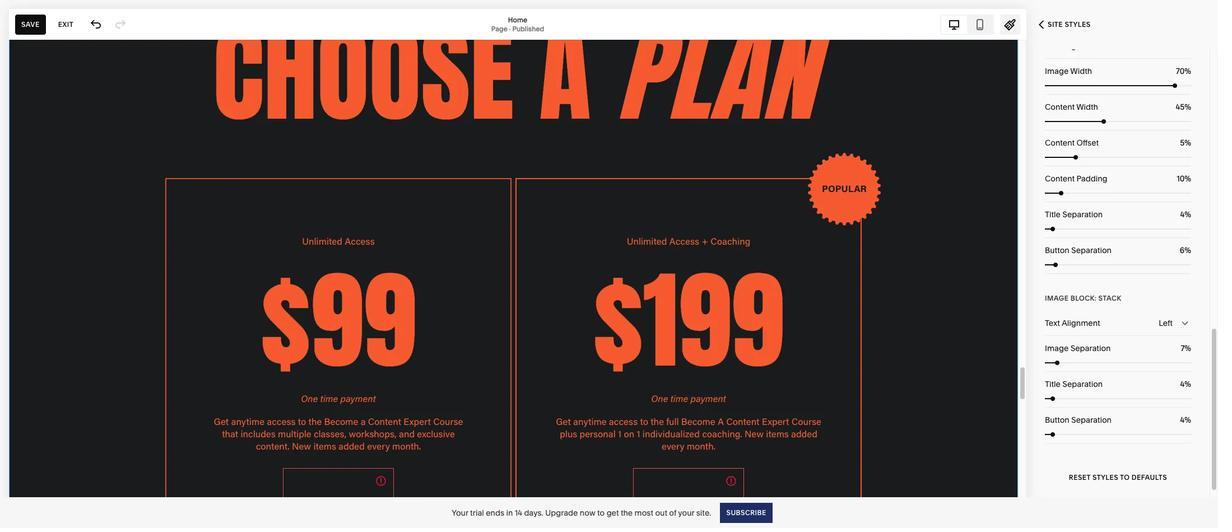 Task type: locate. For each thing, give the bounding box(es) containing it.
button separation
[[1045, 245, 1112, 256], [1045, 415, 1112, 425]]

2 image from the top
[[1045, 294, 1069, 303]]

in
[[506, 508, 513, 518]]

1 vertical spatial text alignment field
[[1045, 311, 1192, 336]]

days.
[[524, 508, 544, 518]]

1 vertical spatial title separation
[[1045, 379, 1103, 390]]

alignment down image block: stack
[[1062, 318, 1100, 328]]

site styles button
[[1027, 12, 1103, 37]]

styles
[[1065, 20, 1091, 29], [1093, 473, 1119, 482]]

3 image from the top
[[1045, 344, 1069, 354]]

1 vertical spatial text
[[1045, 318, 1060, 328]]

reset styles to defaults
[[1069, 473, 1167, 482]]

save
[[21, 20, 40, 28]]

text up image separation
[[1045, 318, 1060, 328]]

title
[[1045, 210, 1061, 220], [1045, 379, 1061, 390]]

alignment down site styles
[[1062, 41, 1100, 51]]

2 vertical spatial content
[[1045, 174, 1075, 184]]

text down site
[[1045, 41, 1060, 51]]

1 vertical spatial text alignment
[[1045, 318, 1100, 328]]

content padding
[[1045, 174, 1108, 184]]

alignment
[[1062, 41, 1100, 51], [1062, 318, 1100, 328]]

1 vertical spatial content
[[1045, 138, 1075, 148]]

text alignment field down stack
[[1045, 311, 1192, 336]]

home page · published
[[491, 15, 544, 33]]

stack
[[1099, 294, 1122, 303]]

content left offset
[[1045, 138, 1075, 148]]

image
[[1045, 66, 1069, 76], [1045, 294, 1069, 303], [1045, 344, 1069, 354]]

image separation
[[1045, 344, 1111, 354]]

width up content width
[[1071, 66, 1092, 76]]

reset styles to defaults button
[[1045, 462, 1192, 493]]

site
[[1048, 20, 1063, 29]]

1 text alignment field from the top
[[1045, 34, 1192, 58]]

0 vertical spatial text alignment field
[[1045, 34, 1192, 58]]

1 title from the top
[[1045, 210, 1061, 220]]

0 vertical spatial button
[[1045, 245, 1070, 256]]

styles right site
[[1065, 20, 1091, 29]]

2 text alignment field from the top
[[1045, 311, 1192, 336]]

title down image separation
[[1045, 379, 1061, 390]]

title separation down content padding
[[1045, 210, 1103, 220]]

1 vertical spatial title
[[1045, 379, 1061, 390]]

subscribe button
[[720, 503, 773, 523]]

get
[[607, 508, 619, 518]]

text alignment
[[1045, 41, 1100, 51], [1045, 318, 1100, 328]]

tab list
[[942, 15, 993, 33]]

text
[[1045, 41, 1060, 51], [1045, 318, 1060, 328]]

to left defaults
[[1120, 473, 1130, 482]]

the
[[621, 508, 633, 518]]

to left get
[[597, 508, 605, 518]]

0 vertical spatial to
[[1120, 473, 1130, 482]]

1 alignment from the top
[[1062, 41, 1100, 51]]

button
[[1045, 245, 1070, 256], [1045, 415, 1070, 425]]

0 vertical spatial title separation
[[1045, 210, 1103, 220]]

content down the image width
[[1045, 102, 1075, 112]]

1 text alignment from the top
[[1045, 41, 1100, 51]]

text alignment field down site styles
[[1045, 34, 1192, 58]]

0 vertical spatial content
[[1045, 102, 1075, 112]]

Text Alignment field
[[1045, 34, 1192, 58], [1045, 311, 1192, 336]]

1 horizontal spatial to
[[1120, 473, 1130, 482]]

2 button separation from the top
[[1045, 415, 1112, 425]]

0 vertical spatial title
[[1045, 210, 1061, 220]]

0 vertical spatial styles
[[1065, 20, 1091, 29]]

0 vertical spatial text
[[1045, 41, 1060, 51]]

1 horizontal spatial styles
[[1093, 473, 1119, 482]]

image width
[[1045, 66, 1092, 76]]

image for image width
[[1045, 66, 1069, 76]]

0 vertical spatial alignment
[[1062, 41, 1100, 51]]

content width
[[1045, 102, 1098, 112]]

title separation
[[1045, 210, 1103, 220], [1045, 379, 1103, 390]]

to inside button
[[1120, 473, 1130, 482]]

2 text alignment from the top
[[1045, 318, 1100, 328]]

offset
[[1077, 138, 1099, 148]]

width
[[1071, 66, 1092, 76], [1077, 102, 1098, 112]]

0 vertical spatial width
[[1071, 66, 1092, 76]]

reset
[[1069, 473, 1091, 482]]

None range field
[[1045, 84, 1192, 88], [1045, 119, 1192, 124], [1045, 155, 1192, 160], [1045, 191, 1192, 196], [1045, 227, 1192, 231], [1045, 263, 1192, 267], [1045, 361, 1192, 365], [1045, 397, 1192, 401], [1045, 433, 1192, 437], [1045, 84, 1192, 88], [1045, 119, 1192, 124], [1045, 155, 1192, 160], [1045, 191, 1192, 196], [1045, 227, 1192, 231], [1045, 263, 1192, 267], [1045, 361, 1192, 365], [1045, 397, 1192, 401], [1045, 433, 1192, 437]]

styles right reset on the right
[[1093, 473, 1119, 482]]

0 horizontal spatial to
[[597, 508, 605, 518]]

1 image from the top
[[1045, 66, 1069, 76]]

padding
[[1077, 174, 1108, 184]]

None field
[[1155, 65, 1192, 77], [1155, 101, 1192, 113], [1155, 137, 1192, 149], [1155, 173, 1192, 185], [1155, 208, 1192, 221], [1155, 244, 1192, 257], [1155, 342, 1192, 355], [1155, 378, 1192, 391], [1155, 414, 1192, 427], [1155, 65, 1192, 77], [1155, 101, 1192, 113], [1155, 137, 1192, 149], [1155, 173, 1192, 185], [1155, 208, 1192, 221], [1155, 244, 1192, 257], [1155, 342, 1192, 355], [1155, 378, 1192, 391], [1155, 414, 1192, 427]]

0 horizontal spatial styles
[[1065, 20, 1091, 29]]

0 vertical spatial button separation
[[1045, 245, 1112, 256]]

your
[[678, 508, 695, 518]]

0 vertical spatial image
[[1045, 66, 1069, 76]]

1 vertical spatial button
[[1045, 415, 1070, 425]]

upgrade
[[545, 508, 578, 518]]

2 text from the top
[[1045, 318, 1060, 328]]

to
[[1120, 473, 1130, 482], [597, 508, 605, 518]]

trial
[[470, 508, 484, 518]]

now
[[580, 508, 596, 518]]

width for image width
[[1071, 66, 1092, 76]]

width up offset
[[1077, 102, 1098, 112]]

1 vertical spatial alignment
[[1062, 318, 1100, 328]]

1 vertical spatial width
[[1077, 102, 1098, 112]]

your trial ends in 14 days. upgrade now to get the most out of your site.
[[452, 508, 711, 518]]

text alignment up image separation
[[1045, 318, 1100, 328]]

2 vertical spatial image
[[1045, 344, 1069, 354]]

14
[[515, 508, 522, 518]]

home
[[508, 15, 528, 24]]

1 vertical spatial image
[[1045, 294, 1069, 303]]

title separation down image separation
[[1045, 379, 1103, 390]]

2 content from the top
[[1045, 138, 1075, 148]]

subscribe
[[727, 509, 767, 517]]

out
[[655, 508, 668, 518]]

content left "padding"
[[1045, 174, 1075, 184]]

styles for reset
[[1093, 473, 1119, 482]]

1 vertical spatial styles
[[1093, 473, 1119, 482]]

separation
[[1063, 210, 1103, 220], [1072, 245, 1112, 256], [1071, 344, 1111, 354], [1063, 379, 1103, 390], [1072, 415, 1112, 425]]

content
[[1045, 102, 1075, 112], [1045, 138, 1075, 148], [1045, 174, 1075, 184]]

2 button from the top
[[1045, 415, 1070, 425]]

1 content from the top
[[1045, 102, 1075, 112]]

text alignment down site styles
[[1045, 41, 1100, 51]]

content for content width
[[1045, 102, 1075, 112]]

2 title from the top
[[1045, 379, 1061, 390]]

title down content padding
[[1045, 210, 1061, 220]]

0 vertical spatial text alignment
[[1045, 41, 1100, 51]]

1 vertical spatial button separation
[[1045, 415, 1112, 425]]

3 content from the top
[[1045, 174, 1075, 184]]



Task type: describe. For each thing, give the bounding box(es) containing it.
2 title separation from the top
[[1045, 379, 1103, 390]]

exit button
[[52, 14, 80, 34]]

·
[[509, 24, 511, 33]]

text alignment field for image width
[[1045, 34, 1192, 58]]

styles for site
[[1065, 20, 1091, 29]]

2 alignment from the top
[[1062, 318, 1100, 328]]

page
[[491, 24, 508, 33]]

text alignment field for image separation
[[1045, 311, 1192, 336]]

1 vertical spatial to
[[597, 508, 605, 518]]

site.
[[696, 508, 711, 518]]

your
[[452, 508, 468, 518]]

1 title separation from the top
[[1045, 210, 1103, 220]]

content for content offset
[[1045, 138, 1075, 148]]

published
[[512, 24, 544, 33]]

save button
[[15, 14, 46, 34]]

1 button from the top
[[1045, 245, 1070, 256]]

block:
[[1071, 294, 1097, 303]]

ends
[[486, 508, 504, 518]]

most
[[635, 508, 654, 518]]

content for content padding
[[1045, 174, 1075, 184]]

1 text from the top
[[1045, 41, 1060, 51]]

of
[[669, 508, 677, 518]]

site styles
[[1048, 20, 1091, 29]]

image for image block: stack
[[1045, 294, 1069, 303]]

left
[[1159, 318, 1173, 328]]

exit
[[58, 20, 74, 28]]

image for image separation
[[1045, 344, 1069, 354]]

1 button separation from the top
[[1045, 245, 1112, 256]]

image block: stack
[[1045, 294, 1122, 303]]

width for content width
[[1077, 102, 1098, 112]]

content offset
[[1045, 138, 1099, 148]]

defaults
[[1132, 473, 1167, 482]]



Task type: vqa. For each thing, say whether or not it's contained in the screenshot.
What
no



